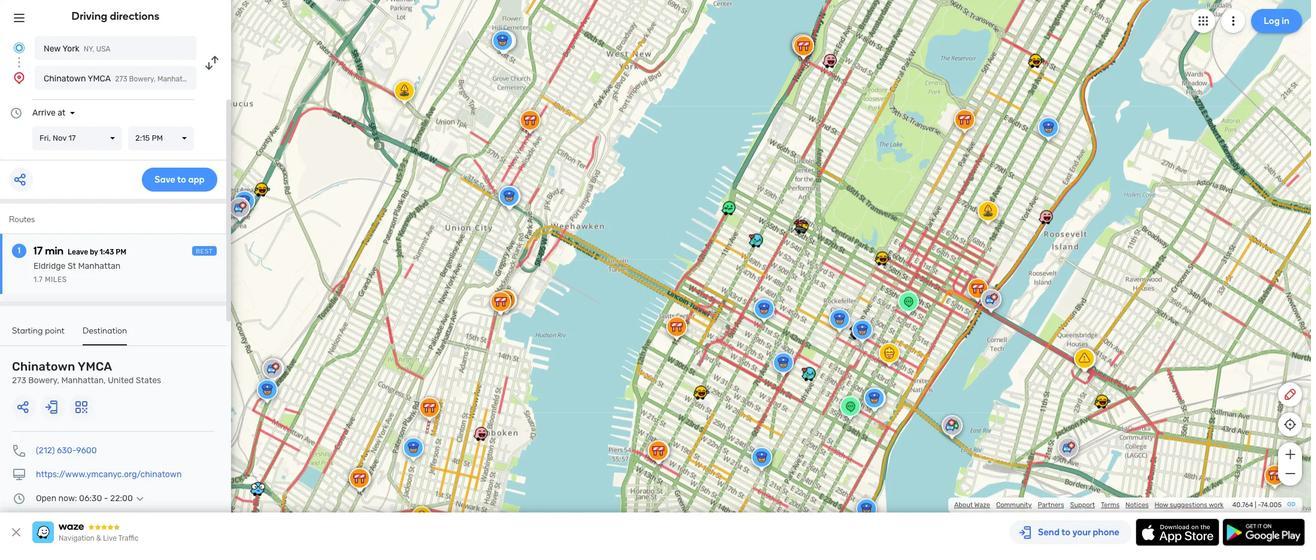 Task type: vqa. For each thing, say whether or not it's contained in the screenshot.
the right Hospital
no



Task type: locate. For each thing, give the bounding box(es) containing it.
destination button
[[83, 326, 127, 346]]

by
[[90, 248, 98, 256]]

0 vertical spatial chinatown ymca 273 bowery, manhattan, united states
[[44, 74, 243, 84]]

clock image
[[9, 106, 23, 120]]

zoom in image
[[1283, 447, 1298, 462]]

zoom out image
[[1283, 467, 1298, 481]]

york
[[62, 44, 80, 54]]

0 horizontal spatial pm
[[116, 248, 126, 256]]

eldridge st manhattan 1.7 miles
[[34, 261, 120, 284]]

bowery, down the starting point "button"
[[28, 376, 59, 386]]

17 left min
[[34, 244, 43, 258]]

chinatown down the starting point "button"
[[12, 359, 75, 374]]

routes
[[9, 214, 35, 225]]

0 horizontal spatial 273
[[12, 376, 26, 386]]

terms link
[[1101, 501, 1120, 509]]

0 horizontal spatial 17
[[34, 244, 43, 258]]

chinatown ymca 273 bowery, manhattan, united states
[[44, 74, 243, 84], [12, 359, 161, 386]]

0 vertical spatial states
[[221, 75, 243, 83]]

1 horizontal spatial 17
[[68, 134, 76, 143]]

about waze community partners support terms notices how suggestions work
[[955, 501, 1224, 509]]

0 vertical spatial ymca
[[88, 74, 111, 84]]

bowery,
[[129, 75, 156, 83], [28, 376, 59, 386]]

1:43
[[100, 248, 114, 256]]

support link
[[1071, 501, 1095, 509]]

community
[[997, 501, 1032, 509]]

pm right 1:43
[[116, 248, 126, 256]]

live
[[103, 534, 117, 543]]

states
[[221, 75, 243, 83], [136, 376, 161, 386]]

1 horizontal spatial pm
[[152, 134, 163, 143]]

0 horizontal spatial states
[[136, 376, 161, 386]]

miles
[[45, 275, 67, 284]]

directions
[[110, 10, 160, 23]]

community link
[[997, 501, 1032, 509]]

0 vertical spatial bowery,
[[129, 75, 156, 83]]

06:30
[[79, 493, 102, 504]]

chinatown
[[44, 74, 86, 84], [12, 359, 75, 374]]

-
[[104, 493, 108, 504], [1258, 501, 1261, 509]]

pm right 2:15
[[152, 134, 163, 143]]

2:15
[[135, 134, 150, 143]]

0 horizontal spatial united
[[108, 376, 134, 386]]

open now: 06:30 - 22:00
[[36, 493, 133, 504]]

chinatown down york
[[44, 74, 86, 84]]

chinatown ymca 273 bowery, manhattan, united states down destination button
[[12, 359, 161, 386]]

0 horizontal spatial manhattan,
[[61, 376, 106, 386]]

- left 22:00
[[104, 493, 108, 504]]

how
[[1155, 501, 1169, 509]]

pm
[[152, 134, 163, 143], [116, 248, 126, 256]]

ymca
[[88, 74, 111, 84], [78, 359, 112, 374]]

&
[[96, 534, 101, 543]]

0 vertical spatial pm
[[152, 134, 163, 143]]

destination
[[83, 326, 127, 336]]

17 inside fri, nov 17 list box
[[68, 134, 76, 143]]

fri, nov 17 list box
[[32, 126, 122, 150]]

1 vertical spatial manhattan,
[[61, 376, 106, 386]]

terms
[[1101, 501, 1120, 509]]

manhattan
[[78, 261, 120, 271]]

chinatown ymca 273 bowery, manhattan, united states down usa at the top
[[44, 74, 243, 84]]

ymca down usa at the top
[[88, 74, 111, 84]]

https://www.ymcanyc.org/chinatown link
[[36, 470, 182, 480]]

1 vertical spatial 273
[[12, 376, 26, 386]]

usa
[[96, 45, 111, 53]]

0 vertical spatial 17
[[68, 134, 76, 143]]

630-
[[57, 446, 76, 456]]

open now: 06:30 - 22:00 button
[[36, 493, 147, 504]]

leave
[[68, 248, 88, 256]]

1 horizontal spatial united
[[197, 75, 220, 83]]

https://www.ymcanyc.org/chinatown
[[36, 470, 182, 480]]

- right the | at the bottom right of the page
[[1258, 501, 1261, 509]]

ymca down destination button
[[78, 359, 112, 374]]

waze
[[975, 501, 991, 509]]

0 vertical spatial chinatown
[[44, 74, 86, 84]]

0 horizontal spatial -
[[104, 493, 108, 504]]

1 horizontal spatial states
[[221, 75, 243, 83]]

9600
[[76, 446, 97, 456]]

about waze link
[[955, 501, 991, 509]]

1 vertical spatial united
[[108, 376, 134, 386]]

0 vertical spatial united
[[197, 75, 220, 83]]

1 vertical spatial pm
[[116, 248, 126, 256]]

nov
[[53, 134, 66, 143]]

273
[[115, 75, 127, 83], [12, 376, 26, 386]]

work
[[1209, 501, 1224, 509]]

1 horizontal spatial 273
[[115, 75, 127, 83]]

pm inside 17 min leave by 1:43 pm
[[116, 248, 126, 256]]

40.764 | -74.005
[[1233, 501, 1282, 509]]

manhattan,
[[157, 75, 196, 83], [61, 376, 106, 386]]

traffic
[[118, 534, 139, 543]]

partners
[[1038, 501, 1065, 509]]

0 vertical spatial manhattan,
[[157, 75, 196, 83]]

0 vertical spatial 273
[[115, 75, 127, 83]]

0 horizontal spatial bowery,
[[28, 376, 59, 386]]

driving directions
[[72, 10, 160, 23]]

bowery, up 2:15
[[129, 75, 156, 83]]

st
[[68, 261, 76, 271]]

17
[[68, 134, 76, 143], [34, 244, 43, 258]]

1 vertical spatial 17
[[34, 244, 43, 258]]

17 right nov
[[68, 134, 76, 143]]

united
[[197, 75, 220, 83], [108, 376, 134, 386]]



Task type: describe. For each thing, give the bounding box(es) containing it.
1
[[18, 246, 21, 256]]

arrive
[[32, 108, 56, 118]]

2:15 pm list box
[[128, 126, 194, 150]]

clock image
[[12, 492, 26, 506]]

min
[[45, 244, 64, 258]]

|
[[1255, 501, 1257, 509]]

(212)
[[36, 446, 55, 456]]

1 vertical spatial bowery,
[[28, 376, 59, 386]]

(212) 630-9600
[[36, 446, 97, 456]]

notices link
[[1126, 501, 1149, 509]]

17 min leave by 1:43 pm
[[34, 244, 126, 258]]

driving
[[72, 10, 107, 23]]

now:
[[58, 493, 77, 504]]

support
[[1071, 501, 1095, 509]]

2:15 pm
[[135, 134, 163, 143]]

navigation & live traffic
[[59, 534, 139, 543]]

new york ny, usa
[[44, 44, 111, 54]]

suggestions
[[1170, 501, 1208, 509]]

1.7
[[34, 275, 43, 284]]

new
[[44, 44, 61, 54]]

starting
[[12, 326, 43, 336]]

x image
[[9, 525, 23, 540]]

40.764
[[1233, 501, 1254, 509]]

best
[[196, 248, 213, 255]]

1 vertical spatial states
[[136, 376, 161, 386]]

open
[[36, 493, 56, 504]]

(212) 630-9600 link
[[36, 446, 97, 456]]

navigation
[[59, 534, 95, 543]]

notices
[[1126, 501, 1149, 509]]

fri,
[[40, 134, 51, 143]]

1 horizontal spatial bowery,
[[129, 75, 156, 83]]

about
[[955, 501, 973, 509]]

arrive at
[[32, 108, 65, 118]]

1 horizontal spatial manhattan,
[[157, 75, 196, 83]]

eldridge
[[34, 261, 66, 271]]

partners link
[[1038, 501, 1065, 509]]

pencil image
[[1283, 387, 1298, 402]]

ny,
[[84, 45, 95, 53]]

computer image
[[12, 468, 26, 482]]

starting point button
[[12, 326, 65, 344]]

1 vertical spatial chinatown
[[12, 359, 75, 374]]

how suggestions work link
[[1155, 501, 1224, 509]]

point
[[45, 326, 65, 336]]

fri, nov 17
[[40, 134, 76, 143]]

starting point
[[12, 326, 65, 336]]

link image
[[1287, 499, 1297, 509]]

1 vertical spatial chinatown ymca 273 bowery, manhattan, united states
[[12, 359, 161, 386]]

call image
[[12, 444, 26, 458]]

74.005
[[1261, 501, 1282, 509]]

location image
[[12, 71, 26, 85]]

at
[[58, 108, 65, 118]]

pm inside list box
[[152, 134, 163, 143]]

current location image
[[12, 41, 26, 55]]

chevron down image
[[133, 494, 147, 504]]

1 vertical spatial ymca
[[78, 359, 112, 374]]

1 horizontal spatial -
[[1258, 501, 1261, 509]]

22:00
[[110, 493, 133, 504]]



